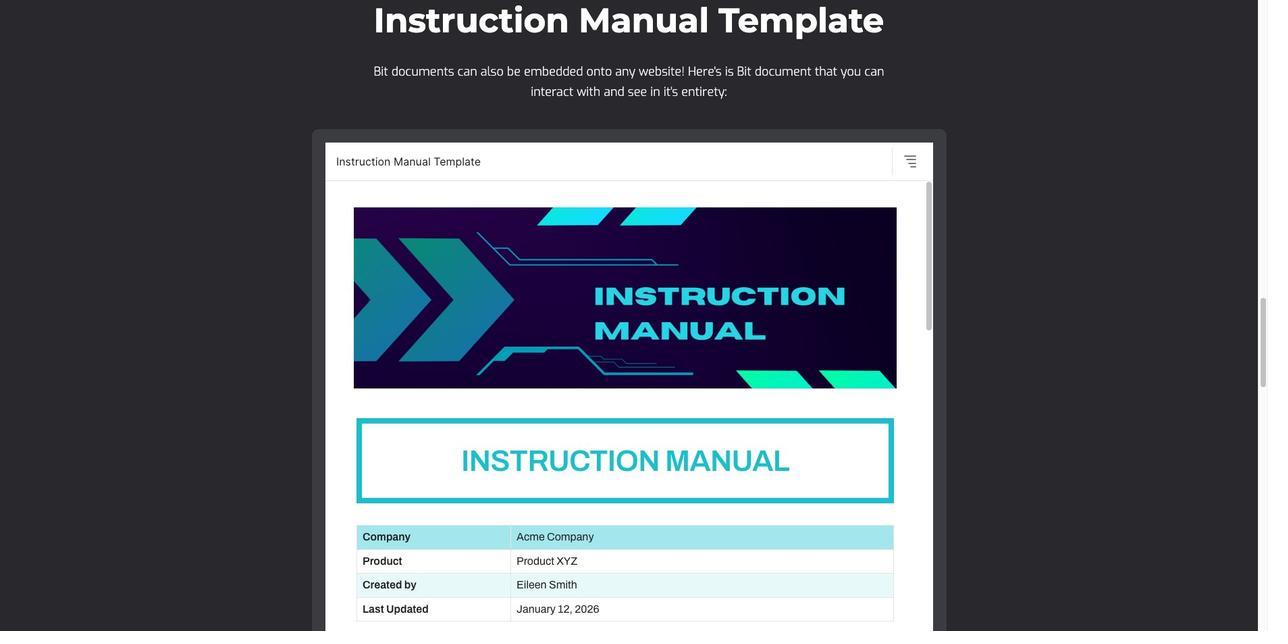 Task type: describe. For each thing, give the bounding box(es) containing it.
entirety:
[[682, 84, 727, 100]]

1 bit from the left
[[374, 64, 388, 80]]

be
[[507, 64, 521, 80]]

is
[[725, 64, 734, 80]]

documents
[[392, 64, 454, 80]]

2 can from the left
[[865, 64, 885, 80]]

onto
[[587, 64, 612, 80]]

any
[[616, 64, 636, 80]]

and
[[604, 84, 625, 100]]

with
[[577, 84, 601, 100]]

embedded
[[524, 64, 584, 80]]

interact
[[531, 84, 574, 100]]

in
[[651, 84, 661, 100]]

instruction manual template
[[374, 0, 885, 41]]



Task type: locate. For each thing, give the bounding box(es) containing it.
manual
[[579, 0, 710, 41]]

0 horizontal spatial can
[[458, 64, 477, 80]]

also
[[481, 64, 504, 80]]

that
[[815, 64, 838, 80]]

it's
[[664, 84, 679, 100]]

bit left documents
[[374, 64, 388, 80]]

1 can from the left
[[458, 64, 477, 80]]

bit right is
[[738, 64, 752, 80]]

0 horizontal spatial bit
[[374, 64, 388, 80]]

2 bit from the left
[[738, 64, 752, 80]]

can right you
[[865, 64, 885, 80]]

here's
[[688, 64, 722, 80]]

1 horizontal spatial can
[[865, 64, 885, 80]]

see
[[628, 84, 647, 100]]

template
[[719, 0, 885, 41]]

you
[[841, 64, 862, 80]]

document
[[755, 64, 812, 80]]

instruction
[[374, 0, 569, 41]]

1 horizontal spatial bit
[[738, 64, 752, 80]]

website!
[[639, 64, 685, 80]]

can
[[458, 64, 477, 80], [865, 64, 885, 80]]

can left also
[[458, 64, 477, 80]]

bit
[[374, 64, 388, 80], [738, 64, 752, 80]]

bit documents can also be embedded onto any website! here's is bit document that you can interact with and see in it's entirety:
[[374, 64, 885, 100]]



Task type: vqa. For each thing, say whether or not it's contained in the screenshot.
the leftmost White
no



